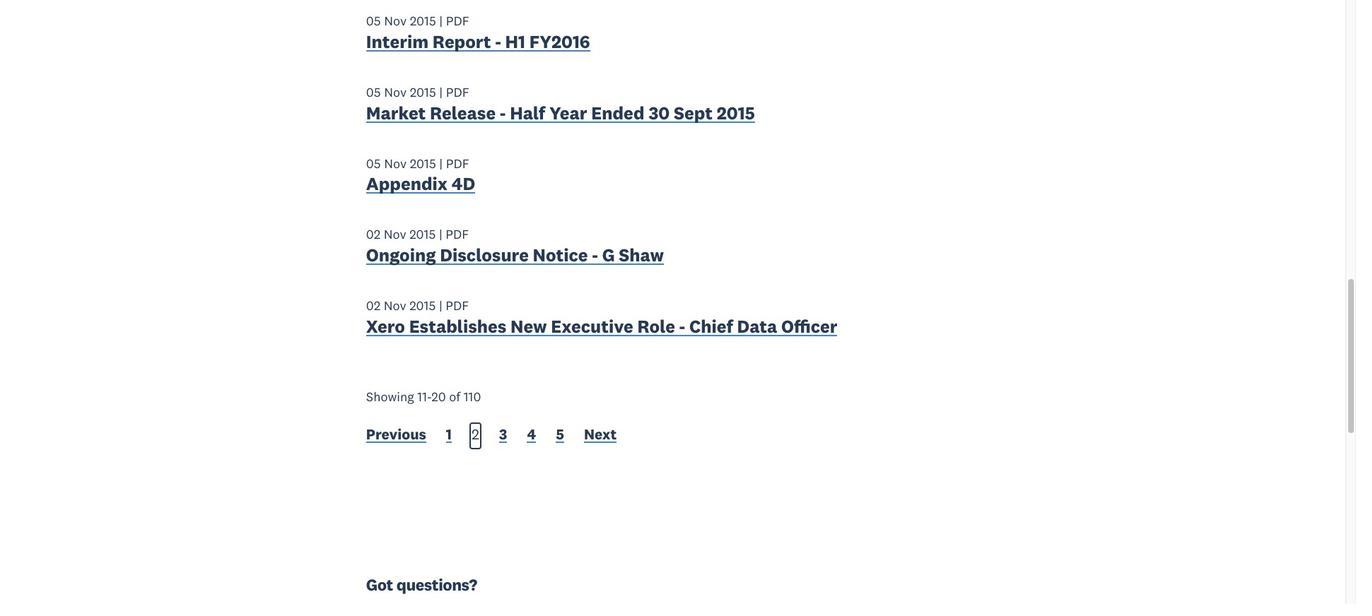 Task type: vqa. For each thing, say whether or not it's contained in the screenshot.
Nov within 05 Nov 2015 | PDF Appendix 4D
yes



Task type: locate. For each thing, give the bounding box(es) containing it.
5 button
[[556, 425, 564, 448]]

- inside 05 nov 2015 | pdf market release - half year ended 30 sept 2015
[[500, 102, 506, 124]]

2 05 from the top
[[366, 84, 381, 100]]

1 vertical spatial 02
[[366, 298, 381, 314]]

pdf for report
[[446, 13, 469, 29]]

| for establishes
[[439, 298, 443, 314]]

2015
[[410, 13, 436, 29], [410, 84, 436, 100], [717, 102, 755, 124], [410, 155, 436, 172], [410, 227, 436, 243], [410, 298, 436, 314]]

5
[[556, 425, 564, 444]]

05 up interim
[[366, 13, 381, 29]]

2
[[472, 425, 479, 444]]

0 vertical spatial 05
[[366, 13, 381, 29]]

| inside 05 nov 2015 | pdf market release - half year ended 30 sept 2015
[[439, 84, 443, 100]]

market
[[366, 102, 426, 124]]

| inside "02 nov 2015 | pdf ongoing disclosure notice - g shaw"
[[439, 227, 443, 243]]

previous button
[[366, 425, 426, 448]]

|
[[439, 13, 443, 29], [439, 84, 443, 100], [439, 155, 443, 172], [439, 227, 443, 243], [439, 298, 443, 314]]

nov up ongoing
[[384, 227, 406, 243]]

nov inside 05 nov 2015 | pdf interim report - h1 fy2016
[[384, 13, 407, 29]]

nov
[[384, 13, 407, 29], [384, 84, 407, 100], [384, 155, 407, 172], [384, 227, 406, 243], [384, 298, 406, 314]]

| inside 05 nov 2015 | pdf interim report - h1 fy2016
[[439, 13, 443, 29]]

pdf inside 05 nov 2015 | pdf interim report - h1 fy2016
[[446, 13, 469, 29]]

05 nov 2015 | pdf interim report - h1 fy2016
[[366, 13, 590, 53]]

2015 up market
[[410, 84, 436, 100]]

4 pdf from the top
[[446, 227, 469, 243]]

3
[[499, 425, 507, 444]]

next
[[584, 425, 617, 444]]

pdf up 4d
[[446, 155, 469, 172]]

2015 right sept
[[717, 102, 755, 124]]

0 vertical spatial 02
[[366, 227, 381, 243]]

05 inside 05 nov 2015 | pdf interim report - h1 fy2016
[[366, 13, 381, 29]]

pdf inside 05 nov 2015 | pdf market release - half year ended 30 sept 2015
[[446, 84, 469, 100]]

| for disclosure
[[439, 227, 443, 243]]

nov up xero
[[384, 298, 406, 314]]

05 nov 2015 | pdf appendix 4d
[[366, 155, 475, 196]]

xero
[[366, 315, 405, 338]]

pdf up 'report'
[[446, 13, 469, 29]]

nov for xero
[[384, 298, 406, 314]]

05 for market
[[366, 84, 381, 100]]

nov up interim
[[384, 13, 407, 29]]

05 up market
[[366, 84, 381, 100]]

2015 inside 02 nov 2015 | pdf xero establishes new executive role - chief data officer
[[410, 298, 436, 314]]

4 button
[[527, 425, 536, 448]]

2015 inside "02 nov 2015 | pdf ongoing disclosure notice - g shaw"
[[410, 227, 436, 243]]

nov inside 05 nov 2015 | pdf appendix 4d
[[384, 155, 407, 172]]

02 up xero
[[366, 298, 381, 314]]

05 nov 2015 | pdf market release - half year ended 30 sept 2015
[[366, 84, 755, 124]]

| up 'report'
[[439, 13, 443, 29]]

1 button
[[446, 425, 452, 448]]

nov for ongoing
[[384, 227, 406, 243]]

nov inside 02 nov 2015 | pdf xero establishes new executive role - chief data officer
[[384, 298, 406, 314]]

| up establishes
[[439, 298, 443, 314]]

| up disclosure
[[439, 227, 443, 243]]

pdf for disclosure
[[446, 227, 469, 243]]

half
[[510, 102, 545, 124]]

pdf
[[446, 13, 469, 29], [446, 84, 469, 100], [446, 155, 469, 172], [446, 227, 469, 243], [446, 298, 469, 314]]

1 02 from the top
[[366, 227, 381, 243]]

interim
[[366, 31, 429, 53]]

| up release
[[439, 84, 443, 100]]

- right role
[[679, 315, 685, 338]]

got questions?
[[366, 575, 477, 596]]

pdf up release
[[446, 84, 469, 100]]

2015 for 4d
[[410, 155, 436, 172]]

02 nov 2015 | pdf xero establishes new executive role - chief data officer
[[366, 298, 838, 338]]

report
[[433, 31, 491, 53]]

2015 inside 05 nov 2015 | pdf interim report - h1 fy2016
[[410, 13, 436, 29]]

2015 up interim
[[410, 13, 436, 29]]

2015 inside 05 nov 2015 | pdf appendix 4d
[[410, 155, 436, 172]]

02
[[366, 227, 381, 243], [366, 298, 381, 314]]

- left the h1
[[495, 31, 501, 53]]

05 up appendix
[[366, 155, 381, 172]]

questions?
[[396, 575, 477, 596]]

-
[[495, 31, 501, 53], [500, 102, 506, 124], [592, 244, 598, 267], [679, 315, 685, 338], [427, 389, 432, 405]]

3 pdf from the top
[[446, 155, 469, 172]]

2015 up appendix 4d link
[[410, 155, 436, 172]]

02 inside "02 nov 2015 | pdf ongoing disclosure notice - g shaw"
[[366, 227, 381, 243]]

2015 up establishes
[[410, 298, 436, 314]]

05
[[366, 13, 381, 29], [366, 84, 381, 100], [366, 155, 381, 172]]

02 up ongoing
[[366, 227, 381, 243]]

| up appendix 4d link
[[439, 155, 443, 172]]

pdf inside 05 nov 2015 | pdf appendix 4d
[[446, 155, 469, 172]]

notice
[[533, 244, 588, 267]]

next button
[[584, 425, 617, 448]]

nov up appendix
[[384, 155, 407, 172]]

pdf up disclosure
[[446, 227, 469, 243]]

2015 for disclosure
[[410, 227, 436, 243]]

nov up market
[[384, 84, 407, 100]]

5 pdf from the top
[[446, 298, 469, 314]]

1 05 from the top
[[366, 13, 381, 29]]

02 inside 02 nov 2015 | pdf xero establishes new executive role - chief data officer
[[366, 298, 381, 314]]

1
[[446, 425, 452, 444]]

- inside "02 nov 2015 | pdf ongoing disclosure notice - g shaw"
[[592, 244, 598, 267]]

3 05 from the top
[[366, 155, 381, 172]]

nov inside 05 nov 2015 | pdf market release - half year ended 30 sept 2015
[[384, 84, 407, 100]]

nov for market
[[384, 84, 407, 100]]

xero establishes new executive role - chief data officer link
[[366, 315, 838, 341]]

- left g
[[592, 244, 598, 267]]

| inside 05 nov 2015 | pdf appendix 4d
[[439, 155, 443, 172]]

pdf inside "02 nov 2015 | pdf ongoing disclosure notice - g shaw"
[[446, 227, 469, 243]]

pdf for establishes
[[446, 298, 469, 314]]

role
[[637, 315, 675, 338]]

1 pdf from the top
[[446, 13, 469, 29]]

| inside 02 nov 2015 | pdf xero establishes new executive role - chief data officer
[[439, 298, 443, 314]]

2015 for release
[[410, 84, 436, 100]]

chief
[[689, 315, 733, 338]]

1 vertical spatial 05
[[366, 84, 381, 100]]

2 02 from the top
[[366, 298, 381, 314]]

showing
[[366, 389, 414, 405]]

pdf inside 02 nov 2015 | pdf xero establishes new executive role - chief data officer
[[446, 298, 469, 314]]

- inside 02 nov 2015 | pdf xero establishes new executive role - chief data officer
[[679, 315, 685, 338]]

nov inside "02 nov 2015 | pdf ongoing disclosure notice - g shaw"
[[384, 227, 406, 243]]

2 vertical spatial 05
[[366, 155, 381, 172]]

- left half
[[500, 102, 506, 124]]

2015 up ongoing
[[410, 227, 436, 243]]

of
[[449, 389, 460, 405]]

2 pdf from the top
[[446, 84, 469, 100]]

05 inside 05 nov 2015 | pdf appendix 4d
[[366, 155, 381, 172]]

pdf up establishes
[[446, 298, 469, 314]]

nov for interim
[[384, 13, 407, 29]]

05 inside 05 nov 2015 | pdf market release - half year ended 30 sept 2015
[[366, 84, 381, 100]]



Task type: describe. For each thing, give the bounding box(es) containing it.
showing 11 - 20 of 110
[[366, 389, 481, 405]]

20
[[432, 389, 446, 405]]

release
[[430, 102, 496, 124]]

02 nov 2015 | pdf ongoing disclosure notice - g shaw
[[366, 227, 664, 267]]

2 button
[[472, 425, 479, 448]]

4d
[[452, 173, 475, 196]]

| for report
[[439, 13, 443, 29]]

establishes
[[409, 315, 507, 338]]

pdf for 4d
[[446, 155, 469, 172]]

appendix
[[366, 173, 448, 196]]

shaw
[[619, 244, 664, 267]]

- left of
[[427, 389, 432, 405]]

2015 for establishes
[[410, 298, 436, 314]]

05 for interim
[[366, 13, 381, 29]]

02 for xero
[[366, 298, 381, 314]]

h1
[[505, 31, 525, 53]]

data
[[737, 315, 777, 338]]

pdf for release
[[446, 84, 469, 100]]

disclosure
[[440, 244, 529, 267]]

11
[[417, 389, 427, 405]]

ongoing
[[366, 244, 436, 267]]

executive
[[551, 315, 633, 338]]

2015 for report
[[410, 13, 436, 29]]

g
[[602, 244, 615, 267]]

year
[[549, 102, 587, 124]]

ongoing disclosure notice - g shaw link
[[366, 244, 664, 270]]

30
[[649, 102, 670, 124]]

previous
[[366, 425, 426, 444]]

| for 4d
[[439, 155, 443, 172]]

- inside 05 nov 2015 | pdf interim report - h1 fy2016
[[495, 31, 501, 53]]

3 button
[[499, 425, 507, 448]]

new
[[511, 315, 547, 338]]

fy2016
[[529, 31, 590, 53]]

05 for appendix
[[366, 155, 381, 172]]

| for release
[[439, 84, 443, 100]]

appendix 4d link
[[366, 173, 475, 199]]

officer
[[781, 315, 838, 338]]

sept
[[674, 102, 713, 124]]

nov for appendix
[[384, 155, 407, 172]]

market release - half year ended 30 sept 2015 link
[[366, 102, 755, 128]]

02 for ongoing
[[366, 227, 381, 243]]

4
[[527, 425, 536, 444]]

got
[[366, 575, 393, 596]]

interim report - h1 fy2016 link
[[366, 31, 590, 56]]

ended
[[591, 102, 645, 124]]

110
[[464, 389, 481, 405]]



